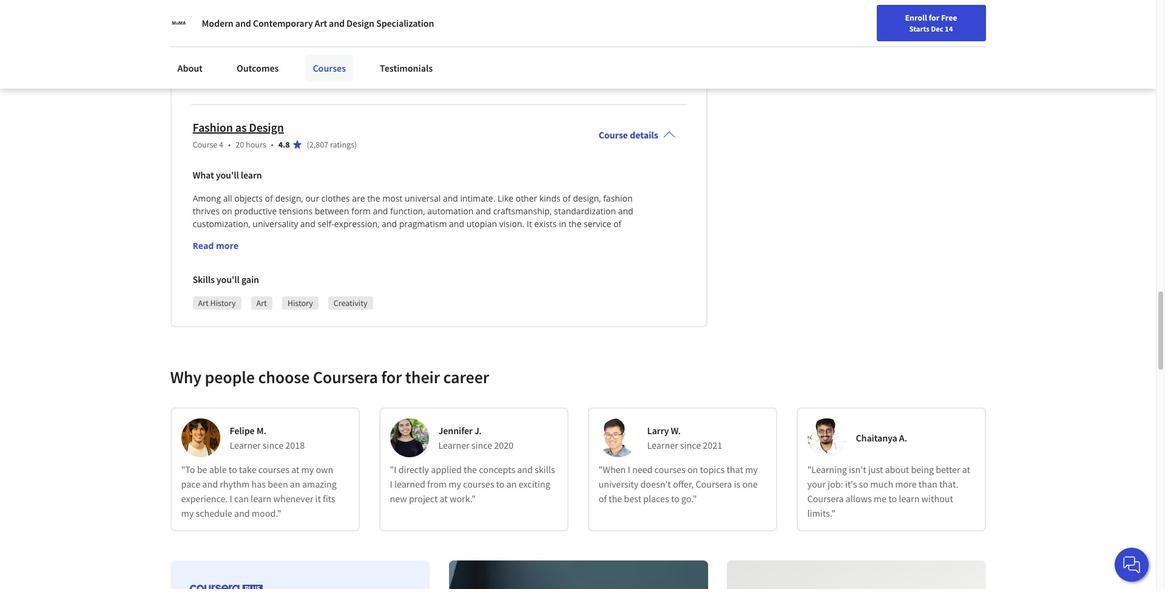 Task type: vqa. For each thing, say whether or not it's contained in the screenshot.
the in within the A stanza is a collective unit of lines and they come in all kinds of different lengths. Some poems use regular lengths of stanzas, say a stanza of three lines. We call that a tercet.
no



Task type: locate. For each thing, give the bounding box(es) containing it.
my left own
[[302, 463, 314, 475]]

20
[[236, 139, 244, 150]]

limits."
[[808, 507, 836, 519]]

• right the 4
[[228, 139, 231, 150]]

3 learner from the left
[[648, 439, 679, 451]]

on
[[222, 205, 232, 217], [688, 463, 699, 475]]

others,
[[193, 231, 221, 242]]

0 horizontal spatial course
[[193, 139, 218, 150]]

None search field
[[173, 8, 465, 32]]

0 vertical spatial read
[[193, 18, 214, 29]]

of inside "when i need courses on topics that my university doesn't offer, coursera is one of the best places to go."
[[599, 492, 607, 505]]

about
[[886, 463, 910, 475]]

chaitanya a.
[[857, 432, 908, 444]]

the down university
[[609, 492, 622, 505]]

more right "the museum of modern art" image
[[216, 18, 239, 29]]

•
[[228, 139, 231, 150], [271, 139, 274, 150]]

2 horizontal spatial since
[[681, 439, 701, 451]]

2 vertical spatial coursera
[[808, 492, 844, 505]]

0 horizontal spatial an
[[290, 478, 300, 490]]

1 horizontal spatial i
[[390, 478, 393, 490]]

3 since from the left
[[681, 439, 701, 451]]

since inside felipe m. learner since 2018
[[263, 439, 284, 451]]

read more button down customization,
[[193, 239, 239, 252]]

course left the 4
[[193, 139, 218, 150]]

1 horizontal spatial an
[[507, 478, 517, 490]]

and down it
[[528, 231, 543, 242]]

0 horizontal spatial design
[[249, 120, 284, 135]]

course inside course details dropdown button
[[599, 129, 628, 141]]

learn inside "learning isn't just about being better at your job: it's so much more than that. coursera allows me to learn without limits."
[[899, 492, 920, 505]]

art
[[315, 17, 327, 29], [198, 298, 209, 308], [257, 298, 267, 308]]

learner down jennifer in the bottom of the page
[[439, 439, 470, 451]]

i down ""i"
[[390, 478, 393, 490]]

has
[[252, 478, 266, 490]]

universal
[[405, 192, 441, 204]]

0 horizontal spatial for
[[381, 366, 402, 388]]

pace
[[181, 478, 200, 490]]

need
[[633, 463, 653, 475]]

can
[[247, 231, 261, 242], [234, 492, 249, 505]]

i left "need"
[[628, 463, 631, 475]]

an inside "to be able to take courses at my own pace and rhythm has been an amazing experience. i can learn whenever it fits my schedule and mood."
[[290, 478, 300, 490]]

2 an from the left
[[507, 478, 517, 490]]

courses
[[313, 62, 346, 74]]

skills
[[193, 273, 215, 285]]

art for art
[[257, 298, 267, 308]]

learn down has
[[251, 492, 272, 505]]

isn't
[[849, 463, 867, 475]]

to inside "when i need courses on topics that my university doesn't offer, coursera is one of the best places to go."
[[672, 492, 680, 505]]

1 vertical spatial read more button
[[193, 239, 239, 252]]

2020
[[495, 439, 514, 451]]

1 horizontal spatial design
[[347, 17, 375, 29]]

applied
[[431, 463, 462, 475]]

0 vertical spatial on
[[222, 205, 232, 217]]

starts
[[910, 24, 930, 33]]

2 vertical spatial more
[[896, 478, 917, 490]]

1 an from the left
[[290, 478, 300, 490]]

2 horizontal spatial learner
[[648, 439, 679, 451]]

1 horizontal spatial coursera
[[696, 478, 733, 490]]

can inside "to be able to take courses at my own pace and rhythm has been an amazing experience. i can learn whenever it fits my schedule and mood."
[[234, 492, 249, 505]]

at for better
[[963, 463, 971, 475]]

to up rhythm
[[229, 463, 237, 475]]

course left details
[[599, 129, 628, 141]]

0 vertical spatial you'll
[[216, 169, 239, 181]]

coursera
[[313, 366, 378, 388], [696, 478, 733, 490], [808, 492, 844, 505]]

what
[[193, 169, 214, 181]]

1 since from the left
[[263, 439, 284, 451]]

creativity
[[334, 75, 368, 86], [334, 298, 368, 308]]

1 • from the left
[[228, 139, 231, 150]]

the inside "when i need courses on topics that my university doesn't offer, coursera is one of the best places to go."
[[609, 492, 622, 505]]

you'll left gain
[[217, 273, 240, 285]]

history
[[288, 75, 313, 86], [210, 298, 236, 308], [288, 298, 313, 308]]

0 horizontal spatial art
[[198, 298, 209, 308]]

my up the work."
[[449, 478, 462, 490]]

at down from at the left of the page
[[440, 492, 448, 505]]

my
[[302, 463, 314, 475], [746, 463, 758, 475], [449, 478, 462, 490], [181, 507, 194, 519]]

i
[[628, 463, 631, 475], [390, 478, 393, 490], [230, 492, 232, 505]]

j.
[[475, 424, 482, 437]]

is
[[735, 478, 741, 490]]

design, up tensions
[[275, 192, 303, 204]]

to
[[229, 463, 237, 475], [496, 478, 505, 490], [672, 492, 680, 505], [889, 492, 898, 505]]

1 vertical spatial coursera
[[696, 478, 733, 490]]

since down j.
[[472, 439, 493, 451]]

my down experience.
[[181, 507, 194, 519]]

0 horizontal spatial learner
[[230, 439, 261, 451]]

design left the specialization
[[347, 17, 375, 29]]

design up hours
[[249, 120, 284, 135]]

it down customization,
[[240, 231, 245, 242]]

on down all
[[222, 205, 232, 217]]

pragmatism
[[399, 218, 447, 229]]

1 horizontal spatial for
[[929, 12, 940, 23]]

since down w.
[[681, 439, 701, 451]]

design, up standardization in the top of the page
[[573, 192, 601, 204]]

ratings
[[330, 139, 355, 150]]

my inside '"i directly applied the concepts and skills i learned from my courses to an exciting new project at work."'
[[449, 478, 462, 490]]

for up dec
[[929, 12, 940, 23]]

my inside "when i need courses on topics that my university doesn't offer, coursera is one of the best places to go."
[[746, 463, 758, 475]]

1 horizontal spatial art
[[257, 298, 267, 308]]

course
[[599, 129, 628, 141], [193, 139, 218, 150]]

art right contemporary
[[315, 17, 327, 29]]

0 vertical spatial can
[[247, 231, 261, 242]]

more down about
[[896, 478, 917, 490]]

at inside "to be able to take courses at my own pace and rhythm has been an amazing experience. i can learn whenever it fits my schedule and mood."
[[292, 463, 300, 475]]

learner down felipe
[[230, 439, 261, 451]]

1 horizontal spatial •
[[271, 139, 274, 150]]

i inside '"i directly applied the concepts and skills i learned from my courses to an exciting new project at work."'
[[390, 478, 393, 490]]

among
[[193, 192, 221, 204]]

an
[[290, 478, 300, 490], [507, 478, 517, 490]]

since down m.
[[263, 439, 284, 451]]

1 learner from the left
[[230, 439, 261, 451]]

0 horizontal spatial coursera
[[313, 366, 378, 388]]

an down concepts
[[507, 478, 517, 490]]

1 vertical spatial read
[[193, 240, 214, 251]]

2 horizontal spatial courses
[[655, 463, 686, 475]]

craftsmanship,
[[493, 205, 552, 217]]

other
[[516, 192, 538, 204]]

on inside "when i need courses on topics that my university doesn't offer, coursera is one of the best places to go."
[[688, 463, 699, 475]]

own
[[316, 463, 334, 475]]

learner inside jennifer j. learner since 2020
[[439, 439, 470, 451]]

courses
[[259, 463, 290, 475], [655, 463, 686, 475], [463, 478, 495, 490]]

1 horizontal spatial it
[[315, 492, 321, 505]]

read right "the museum of modern art" image
[[193, 18, 214, 29]]

and left mood."
[[234, 507, 250, 519]]

an inside '"i directly applied the concepts and skills i learned from my courses to an exciting new project at work."'
[[507, 478, 517, 490]]

learn inside "to be able to take courses at my own pace and rhythm has been an amazing experience. i can learn whenever it fits my schedule and mood."
[[251, 492, 272, 505]]

jennifer j. learner since 2020
[[439, 424, 514, 451]]

most
[[383, 192, 403, 204]]

1 horizontal spatial at
[[440, 492, 448, 505]]

at down 2018
[[292, 463, 300, 475]]

2 horizontal spatial i
[[628, 463, 631, 475]]

1 vertical spatial on
[[688, 463, 699, 475]]

2 vertical spatial i
[[230, 492, 232, 505]]

"learning isn't just about being better at your job: it's so much more than that. coursera allows me to learn without limits."
[[808, 463, 971, 519]]

i down rhythm
[[230, 492, 232, 505]]

to right me
[[889, 492, 898, 505]]

read down customization,
[[193, 240, 214, 251]]

courses inside '"i directly applied the concepts and skills i learned from my courses to an exciting new project at work."'
[[463, 478, 495, 490]]

and right modern
[[235, 17, 251, 29]]

read more button
[[193, 17, 239, 30], [193, 239, 239, 252]]

the right 'in'
[[569, 218, 582, 229]]

0 vertical spatial creativity
[[334, 75, 368, 86]]

on up offer, at the right of page
[[688, 463, 699, 475]]

about link
[[170, 55, 210, 81]]

economic,
[[485, 231, 526, 242]]

it left fits
[[315, 492, 321, 505]]

0 horizontal spatial i
[[230, 492, 232, 505]]

1 vertical spatial more
[[216, 240, 239, 251]]

and inside '"i directly applied the concepts and skills i learned from my courses to an exciting new project at work."'
[[518, 463, 533, 475]]

be
[[197, 463, 207, 475]]

the right are on the top of page
[[367, 192, 380, 204]]

learner for jennifer
[[439, 439, 470, 451]]

to down concepts
[[496, 478, 505, 490]]

2 learner from the left
[[439, 439, 470, 451]]

learner inside felipe m. learner since 2018
[[230, 439, 261, 451]]

doesn't
[[641, 478, 671, 490]]

learner inside larry w. learner since 2021
[[648, 439, 679, 451]]

courses link
[[306, 55, 353, 81]]

since inside jennifer j. learner since 2020
[[472, 439, 493, 451]]

learner down larry
[[648, 439, 679, 451]]

0 vertical spatial it
[[240, 231, 245, 242]]

2 read from the top
[[193, 240, 214, 251]]

read more
[[193, 18, 239, 29]]

my up one
[[746, 463, 758, 475]]

the right applied
[[464, 463, 477, 475]]

at for courses
[[292, 463, 300, 475]]

courses up the work."
[[463, 478, 495, 490]]

what you'll learn
[[193, 169, 262, 181]]

since for j.
[[472, 439, 493, 451]]

can inside among all objects of design, our clothes are the most universal and intimate. like other kinds of design, fashion thrives on productive tensions between form and function, automation and craftsmanship, standardization and customization, universality and self-expression, and pragmatism and utopian vision. it exists in the service of others, and it can have profound consequences—social, political, cultural, economic, and environmental. read more
[[247, 231, 261, 242]]

you'll for learn
[[216, 169, 239, 181]]

your
[[808, 478, 826, 490]]

2 since from the left
[[472, 439, 493, 451]]

for left their at left bottom
[[381, 366, 402, 388]]

courses inside "to be able to take courses at my own pace and rhythm has been an amazing experience. i can learn whenever it fits my schedule and mood."
[[259, 463, 290, 475]]

you'll up all
[[216, 169, 239, 181]]

can down rhythm
[[234, 492, 249, 505]]

0 horizontal spatial •
[[228, 139, 231, 150]]

better
[[936, 463, 961, 475]]

art down gain
[[257, 298, 267, 308]]

courses up offer, at the right of page
[[655, 463, 686, 475]]

exciting
[[519, 478, 551, 490]]

1 horizontal spatial learner
[[439, 439, 470, 451]]

1 horizontal spatial on
[[688, 463, 699, 475]]

chat with us image
[[1123, 555, 1142, 574]]

at
[[292, 463, 300, 475], [963, 463, 971, 475], [440, 492, 448, 505]]

1 vertical spatial you'll
[[217, 273, 240, 285]]

learn for your
[[899, 492, 920, 505]]

modern and contemporary art and design specialization
[[202, 17, 434, 29]]

coursera plus image
[[190, 584, 263, 589]]

in
[[559, 218, 567, 229]]

the museum of modern art image
[[170, 15, 187, 32]]

since
[[263, 439, 284, 451], [472, 439, 493, 451], [681, 439, 701, 451]]

14
[[946, 24, 954, 33]]

1 horizontal spatial course
[[599, 129, 628, 141]]

learn down than
[[899, 492, 920, 505]]

more down customization,
[[216, 240, 239, 251]]

read more button right "the museum of modern art" image
[[193, 17, 239, 30]]

shopping cart: 1 item image
[[873, 9, 896, 29]]

more
[[216, 18, 239, 29], [216, 240, 239, 251], [896, 478, 917, 490]]

0 vertical spatial i
[[628, 463, 631, 475]]

so
[[860, 478, 869, 490]]

0 vertical spatial read more button
[[193, 17, 239, 30]]

0 horizontal spatial at
[[292, 463, 300, 475]]

english
[[924, 14, 953, 26]]

2 read more button from the top
[[193, 239, 239, 252]]

schedule
[[196, 507, 232, 519]]

to left go."
[[672, 492, 680, 505]]

1 horizontal spatial courses
[[463, 478, 495, 490]]

courses up been
[[259, 463, 290, 475]]

of
[[265, 192, 273, 204], [563, 192, 571, 204], [614, 218, 622, 229], [599, 492, 607, 505]]

expression,
[[334, 218, 380, 229]]

their
[[406, 366, 440, 388]]

objects
[[235, 192, 263, 204]]

1 horizontal spatial design,
[[573, 192, 601, 204]]

2 horizontal spatial coursera
[[808, 492, 844, 505]]

since inside larry w. learner since 2021
[[681, 439, 701, 451]]

learn up the 'objects'
[[241, 169, 262, 181]]

details
[[630, 129, 659, 141]]

• left 4.8
[[271, 139, 274, 150]]

0 vertical spatial for
[[929, 12, 940, 23]]

coursera inside "learning isn't just about being better at your job: it's so much more than that. coursera allows me to learn without limits."
[[808, 492, 844, 505]]

1 vertical spatial can
[[234, 492, 249, 505]]

at inside "learning isn't just about being better at your job: it's so much more than that. coursera allows me to learn without limits."
[[963, 463, 971, 475]]

0 horizontal spatial it
[[240, 231, 245, 242]]

1 vertical spatial creativity
[[334, 298, 368, 308]]

of down university
[[599, 492, 607, 505]]

2 horizontal spatial at
[[963, 463, 971, 475]]

at right better
[[963, 463, 971, 475]]

0 horizontal spatial design,
[[275, 192, 303, 204]]

for inside "enroll for free starts dec 14"
[[929, 12, 940, 23]]

the
[[367, 192, 380, 204], [569, 218, 582, 229], [464, 463, 477, 475], [609, 492, 622, 505]]

art down the skills
[[198, 298, 209, 308]]

since for w.
[[681, 439, 701, 451]]

1 horizontal spatial since
[[472, 439, 493, 451]]

offer,
[[673, 478, 694, 490]]

places
[[644, 492, 670, 505]]

1 vertical spatial i
[[390, 478, 393, 490]]

0 vertical spatial design
[[347, 17, 375, 29]]

0 vertical spatial more
[[216, 18, 239, 29]]

and up exciting
[[518, 463, 533, 475]]

0 horizontal spatial since
[[263, 439, 284, 451]]

0 horizontal spatial courses
[[259, 463, 290, 475]]

being
[[912, 463, 935, 475]]

0 horizontal spatial on
[[222, 205, 232, 217]]

2 horizontal spatial art
[[315, 17, 327, 29]]

can left have
[[247, 231, 261, 242]]

an up whenever
[[290, 478, 300, 490]]

whenever
[[274, 492, 313, 505]]

1 vertical spatial it
[[315, 492, 321, 505]]



Task type: describe. For each thing, give the bounding box(es) containing it.
between
[[315, 205, 349, 217]]

environmental.
[[545, 231, 606, 242]]

specialization
[[377, 17, 434, 29]]

vision.
[[500, 218, 525, 229]]

2 design, from the left
[[573, 192, 601, 204]]

it inside "to be able to take courses at my own pace and rhythm has been an amazing experience. i can learn whenever it fits my schedule and mood."
[[315, 492, 321, 505]]

like
[[498, 192, 514, 204]]

and down automation
[[449, 218, 465, 229]]

i inside "when i need courses on topics that my university doesn't offer, coursera is one of the best places to go."
[[628, 463, 631, 475]]

1 read from the top
[[193, 18, 214, 29]]

jennifer
[[439, 424, 473, 437]]

me
[[874, 492, 887, 505]]

and up courses link
[[329, 17, 345, 29]]

rhythm
[[220, 478, 250, 490]]

been
[[268, 478, 288, 490]]

and up utopian
[[476, 205, 491, 217]]

skills you'll gain
[[193, 273, 259, 285]]

and down fashion
[[619, 205, 634, 217]]

all
[[223, 192, 232, 204]]

of right kinds
[[563, 192, 571, 204]]

enroll for free starts dec 14
[[906, 12, 958, 33]]

intimate.
[[461, 192, 496, 204]]

of right service
[[614, 218, 622, 229]]

universality
[[253, 218, 298, 229]]

of up productive
[[265, 192, 273, 204]]

coursera inside "when i need courses on topics that my university doesn't offer, coursera is one of the best places to go."
[[696, 478, 733, 490]]

learned
[[395, 478, 426, 490]]

0 vertical spatial coursera
[[313, 366, 378, 388]]

self-
[[318, 218, 334, 229]]

automation
[[428, 205, 474, 217]]

"to
[[181, 463, 195, 475]]

larry
[[648, 424, 669, 437]]

as
[[235, 120, 247, 135]]

m.
[[257, 424, 266, 437]]

dec
[[932, 24, 944, 33]]

university
[[599, 478, 639, 490]]

read inside among all objects of design, our clothes are the most universal and intimate. like other kinds of design, fashion thrives on productive tensions between form and function, automation and craftsmanship, standardization and customization, universality and self-expression, and pragmatism and utopian vision. it exists in the service of others, and it can have profound consequences—social, political, cultural, economic, and environmental. read more
[[193, 240, 214, 251]]

1 vertical spatial for
[[381, 366, 402, 388]]

and up automation
[[443, 192, 458, 204]]

outcomes
[[237, 62, 279, 74]]

new
[[390, 492, 407, 505]]

testimonials
[[380, 62, 433, 74]]

learner for felipe
[[230, 439, 261, 451]]

political,
[[416, 231, 449, 242]]

1 read more button from the top
[[193, 17, 239, 30]]

fashion
[[604, 192, 633, 204]]

utopian
[[467, 218, 497, 229]]

to inside "to be able to take courses at my own pace and rhythm has been an amazing experience. i can learn whenever it fits my schedule and mood."
[[229, 463, 237, 475]]

more inside "learning isn't just about being better at your job: it's so much more than that. coursera allows me to learn without limits."
[[896, 478, 917, 490]]

to inside '"i directly applied the concepts and skills i learned from my courses to an exciting new project at work."'
[[496, 478, 505, 490]]

felipe
[[230, 424, 255, 437]]

that.
[[940, 478, 959, 490]]

on inside among all objects of design, our clothes are the most universal and intimate. like other kinds of design, fashion thrives on productive tensions between form and function, automation and craftsmanship, standardization and customization, universality and self-expression, and pragmatism and utopian vision. it exists in the service of others, and it can have profound consequences—social, political, cultural, economic, and environmental. read more
[[222, 205, 232, 217]]

"i
[[390, 463, 397, 475]]

and down most
[[373, 205, 388, 217]]

2 • from the left
[[271, 139, 274, 150]]

more inside among all objects of design, our clothes are the most universal and intimate. like other kinds of design, fashion thrives on productive tensions between form and function, automation and craftsmanship, standardization and customization, universality and self-expression, and pragmatism and utopian vision. it exists in the service of others, and it can have profound consequences—social, political, cultural, economic, and environmental. read more
[[216, 240, 239, 251]]

at inside '"i directly applied the concepts and skills i learned from my courses to an exciting new project at work."'
[[440, 492, 448, 505]]

since for m.
[[263, 439, 284, 451]]

a.
[[900, 432, 908, 444]]

learner for larry
[[648, 439, 679, 451]]

best
[[624, 492, 642, 505]]

2021
[[703, 439, 723, 451]]

free
[[942, 12, 958, 23]]

fashion
[[193, 120, 233, 135]]

and down the function, on the left of the page
[[382, 218, 397, 229]]

courses inside "when i need courses on topics that my university doesn't offer, coursera is one of the best places to go."
[[655, 463, 686, 475]]

2,807
[[310, 139, 329, 150]]

and down customization,
[[223, 231, 238, 242]]

experience.
[[181, 492, 228, 505]]

it's
[[846, 478, 858, 490]]

to inside "learning isn't just about being better at your job: it's so much more than that. coursera allows me to learn without limits."
[[889, 492, 898, 505]]

gain
[[242, 273, 259, 285]]

standardization
[[554, 205, 616, 217]]

work."
[[450, 492, 476, 505]]

cultural,
[[451, 231, 483, 242]]

)
[[355, 139, 357, 150]]

the inside '"i directly applied the concepts and skills i learned from my courses to an exciting new project at work."'
[[464, 463, 477, 475]]

it
[[527, 218, 532, 229]]

i inside "to be able to take courses at my own pace and rhythm has been an amazing experience. i can learn whenever it fits my schedule and mood."
[[230, 492, 232, 505]]

skills
[[535, 463, 555, 475]]

productive
[[234, 205, 277, 217]]

"learning
[[808, 463, 848, 475]]

exists
[[535, 218, 557, 229]]

form
[[352, 205, 371, 217]]

one
[[743, 478, 758, 490]]

mood."
[[252, 507, 281, 519]]

art for art history
[[198, 298, 209, 308]]

profound
[[285, 231, 322, 242]]

"to be able to take courses at my own pace and rhythm has been an amazing experience. i can learn whenever it fits my schedule and mood."
[[181, 463, 337, 519]]

than
[[919, 478, 938, 490]]

4.8
[[279, 139, 290, 150]]

hours
[[246, 139, 266, 150]]

it inside among all objects of design, our clothes are the most universal and intimate. like other kinds of design, fashion thrives on productive tensions between form and function, automation and craftsmanship, standardization and customization, universality and self-expression, and pragmatism and utopian vision. it exists in the service of others, and it can have profound consequences—social, political, cultural, economic, and environmental. read more
[[240, 231, 245, 242]]

able
[[209, 463, 227, 475]]

course 4 • 20 hours •
[[193, 139, 274, 150]]

people
[[205, 366, 255, 388]]

have
[[264, 231, 283, 242]]

take
[[239, 463, 257, 475]]

fits
[[323, 492, 336, 505]]

learn for my
[[251, 492, 272, 505]]

contemporary
[[253, 17, 313, 29]]

and up experience.
[[202, 478, 218, 490]]

2 creativity from the top
[[334, 298, 368, 308]]

1 vertical spatial design
[[249, 120, 284, 135]]

consequences—social,
[[325, 231, 414, 242]]

and up profound
[[300, 218, 316, 229]]

1 design, from the left
[[275, 192, 303, 204]]

english button
[[902, 0, 975, 39]]

function,
[[391, 205, 425, 217]]

1 creativity from the top
[[334, 75, 368, 86]]

you'll for gain
[[217, 273, 240, 285]]

choose
[[258, 366, 310, 388]]

kinds
[[540, 192, 561, 204]]

directly
[[399, 463, 429, 475]]

why people choose coursera for their career
[[170, 366, 489, 388]]

why
[[170, 366, 202, 388]]

course for course details
[[599, 129, 628, 141]]

course for course 4 • 20 hours •
[[193, 139, 218, 150]]

2018
[[286, 439, 305, 451]]

go."
[[682, 492, 697, 505]]

about
[[178, 62, 203, 74]]

(
[[307, 139, 310, 150]]

without
[[922, 492, 954, 505]]

modern
[[202, 17, 234, 29]]

job:
[[828, 478, 844, 490]]



